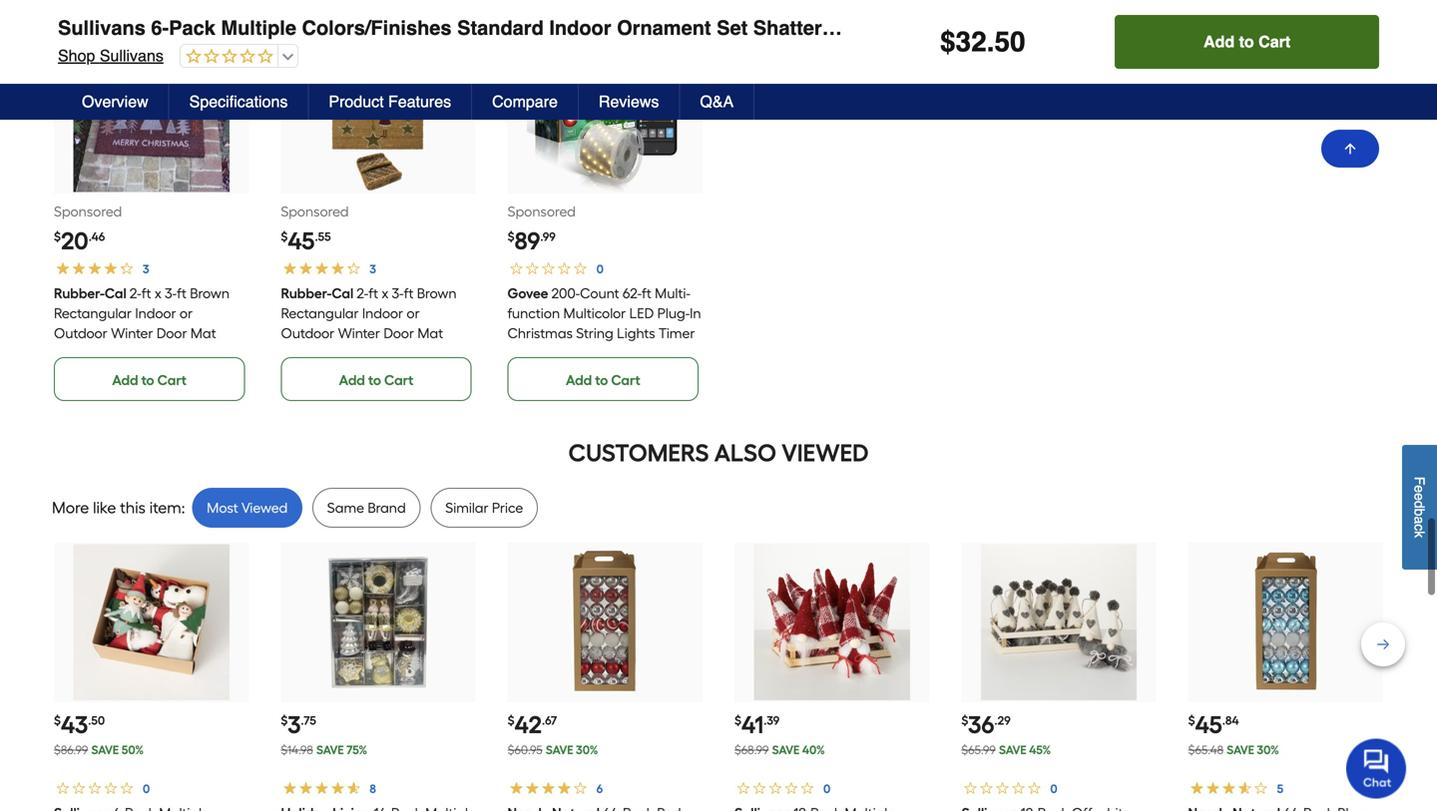 Task type: describe. For each thing, give the bounding box(es) containing it.
or for 45
[[407, 305, 420, 322]]

shop
[[58, 46, 95, 65]]

:
[[181, 499, 185, 518]]

reviews
[[599, 92, 659, 111]]

multiple
[[221, 16, 297, 39]]

$ for $ 89 .99
[[508, 230, 515, 244]]

to for 45
[[368, 372, 381, 389]]

k
[[1412, 531, 1428, 538]]

.29
[[995, 714, 1011, 728]]

$ 45 .55
[[281, 227, 331, 256]]

45%
[[1030, 743, 1052, 758]]

same brand
[[327, 500, 406, 517]]

cal for 20
[[105, 285, 126, 302]]

$ for $ 32 . 50
[[941, 26, 956, 58]]

rectangular for 45
[[281, 305, 359, 322]]

20
[[61, 227, 89, 256]]

cal for 45
[[332, 285, 353, 302]]

$ for $ 36 .29
[[962, 714, 969, 728]]

outdoor for 45
[[281, 325, 335, 342]]

.67
[[542, 714, 557, 728]]

$ 20 .46
[[54, 227, 105, 256]]

f
[[1412, 477, 1428, 485]]

reviews button
[[579, 84, 680, 120]]

add to cart for 45
[[339, 372, 414, 389]]

.
[[987, 26, 995, 58]]

$ 3 .75
[[281, 711, 316, 740]]

$ 42 .67
[[508, 711, 557, 740]]

$ 43 .50
[[54, 711, 105, 740]]

1 vertical spatial sullivans
[[100, 46, 164, 65]]

set
[[717, 16, 748, 39]]

$ for $ 43 .50
[[54, 714, 61, 728]]

$ for $ 42 .67
[[508, 714, 515, 728]]

nearly natural 64-pack red standard indoor ornament set shatterproof image
[[527, 545, 683, 701]]

brand
[[368, 500, 406, 517]]

led
[[630, 305, 654, 322]]

to for 89
[[595, 372, 608, 389]]

to for 20
[[141, 372, 154, 389]]

add to cart link for 89
[[508, 358, 699, 402]]

f e e d b a c k
[[1412, 477, 1428, 538]]

45 for $ 45 .84
[[1196, 711, 1223, 740]]

compare
[[492, 92, 558, 111]]

36
[[969, 711, 995, 740]]

multicolor
[[564, 305, 626, 322]]

function
[[508, 305, 560, 322]]

save for 42
[[546, 743, 574, 758]]

most viewed
[[207, 500, 288, 517]]

in
[[690, 305, 702, 322]]

30% for 42
[[576, 743, 599, 758]]

f e e d b a c k button
[[1403, 445, 1438, 570]]

.39
[[764, 714, 780, 728]]

cart inside add to cart button
[[1259, 32, 1291, 51]]

specifications
[[189, 92, 288, 111]]

mat for 45
[[418, 325, 443, 342]]

3
[[288, 711, 301, 740]]

product features
[[329, 92, 451, 111]]

200-
[[552, 285, 580, 302]]

.99
[[541, 230, 556, 244]]

c
[[1412, 524, 1428, 531]]

also
[[715, 439, 777, 468]]

45 for $ 45 .55
[[288, 227, 315, 256]]

rectangular for 20
[[54, 305, 132, 322]]

$65.48
[[1189, 743, 1224, 758]]

$ for $ 20 .46
[[54, 230, 61, 244]]

indoor for 45
[[362, 305, 403, 322]]

rubber-cal 2-ft x 3-ft brown rectangular indoor or outdoor winter door mat image for 20
[[73, 36, 229, 192]]

holiday living 14-pack multiple colors/finishes standard indoor ornament shatterproof image
[[300, 545, 456, 701]]

3- for 20
[[165, 285, 177, 302]]

lights
[[617, 325, 656, 342]]

2- for 45
[[357, 285, 369, 302]]

shop sullivans
[[58, 46, 164, 65]]

save for 45
[[1227, 743, 1255, 758]]

$65.99
[[962, 743, 996, 758]]

string
[[577, 325, 614, 342]]

.50
[[88, 714, 105, 728]]

cart for 45
[[384, 372, 414, 389]]

features
[[388, 92, 451, 111]]

sullivans 6-pack multiple colors/finishes standard indoor ornament set shatterproof
[[58, 16, 874, 39]]

2 horizontal spatial indoor
[[550, 16, 612, 39]]

40%
[[803, 743, 825, 758]]

1 ft from the left
[[142, 285, 151, 302]]

30% for 45
[[1258, 743, 1280, 758]]

customers
[[569, 439, 709, 468]]

$60.95 save 30%
[[508, 743, 599, 758]]

most
[[207, 500, 238, 517]]

add for 89
[[566, 372, 592, 389]]

0 vertical spatial viewed
[[782, 439, 869, 468]]

add for 20
[[112, 372, 138, 389]]

product features button
[[309, 84, 472, 120]]

a
[[1412, 517, 1428, 524]]

2-ft x 3-ft brown rectangular indoor or outdoor winter door mat for 20
[[54, 285, 230, 342]]

like
[[93, 499, 116, 518]]

indoor for 20
[[135, 305, 176, 322]]

.46
[[89, 230, 105, 244]]

more
[[52, 499, 89, 518]]

1 e from the top
[[1412, 485, 1428, 493]]

rubber-cal 2-ft x 3-ft brown rectangular indoor or outdoor winter door mat image for 45
[[300, 36, 456, 192]]

nearly natural 64-pack blue standard indoor ornament set shatterproof image
[[1208, 545, 1364, 701]]

sponsored for 20
[[54, 203, 122, 220]]

$14.98
[[281, 743, 313, 758]]

rubber-cal for 20
[[54, 285, 126, 302]]

compare button
[[472, 84, 579, 120]]

rubber-cal for 45
[[281, 285, 353, 302]]

$86.99
[[54, 743, 88, 758]]

overview button
[[62, 84, 169, 120]]

x for 45
[[382, 285, 389, 302]]

govee
[[508, 285, 549, 302]]

add to cart for 20
[[112, 372, 187, 389]]

$ 45 .84
[[1189, 711, 1240, 740]]

$14.98 save 75%
[[281, 743, 368, 758]]

4 ft from the left
[[404, 285, 414, 302]]

6-
[[151, 16, 169, 39]]

colors/finishes
[[302, 16, 452, 39]]

save for 41
[[772, 743, 800, 758]]

more like this item :
[[52, 499, 185, 518]]

3- for 45
[[392, 285, 404, 302]]

$65.48 save 30%
[[1189, 743, 1280, 758]]



Task type: locate. For each thing, give the bounding box(es) containing it.
add to cart for 89
[[566, 372, 641, 389]]

6 save from the left
[[1227, 743, 1255, 758]]

add for 45
[[339, 372, 365, 389]]

cart inside 20 list item
[[157, 372, 187, 389]]

q&a
[[700, 92, 734, 111]]

brown for 20
[[190, 285, 230, 302]]

0 horizontal spatial rubber-cal
[[54, 285, 126, 302]]

$ for $ 45 .55
[[281, 230, 288, 244]]

1 rubber-cal 2-ft x 3-ft brown rectangular indoor or outdoor winter door mat image from the left
[[73, 36, 229, 192]]

0 vertical spatial 45
[[288, 227, 315, 256]]

$ left .46
[[54, 230, 61, 244]]

add to cart link for 20
[[54, 358, 245, 402]]

0 horizontal spatial rubber-
[[54, 285, 105, 302]]

specifications button
[[169, 84, 309, 120]]

arrow up image
[[1343, 141, 1359, 157]]

1 horizontal spatial sponsored
[[281, 203, 349, 220]]

1 horizontal spatial door
[[384, 325, 414, 342]]

sponsored inside 45 'list item'
[[281, 203, 349, 220]]

30% right $65.48
[[1258, 743, 1280, 758]]

add to cart
[[1204, 32, 1291, 51], [112, 372, 187, 389], [339, 372, 414, 389], [566, 372, 641, 389]]

to inside the 89 list item
[[595, 372, 608, 389]]

$ inside $ 3 .75
[[281, 714, 288, 728]]

price
[[492, 500, 523, 517]]

cart for 89
[[611, 372, 641, 389]]

to
[[1240, 32, 1255, 51], [141, 372, 154, 389], [368, 372, 381, 389], [595, 372, 608, 389]]

mat
[[191, 325, 216, 342], [418, 325, 443, 342]]

e
[[1412, 485, 1428, 493], [1412, 493, 1428, 501]]

add to cart inside 45 'list item'
[[339, 372, 414, 389]]

door for 20
[[157, 325, 187, 342]]

similar price
[[446, 500, 523, 517]]

save for 36
[[999, 743, 1027, 758]]

$ inside $ 45 .84
[[1189, 714, 1196, 728]]

cart inside 45 'list item'
[[384, 372, 414, 389]]

$ up $60.95
[[508, 714, 515, 728]]

2 2- from the left
[[357, 285, 369, 302]]

save left 50%
[[91, 743, 119, 758]]

outdoor down $ 45 .55
[[281, 325, 335, 342]]

2 door from the left
[[384, 325, 414, 342]]

door inside 45 'list item'
[[384, 325, 414, 342]]

indoor inside 45 'list item'
[[362, 305, 403, 322]]

q&a button
[[680, 84, 755, 120]]

x inside 45 'list item'
[[382, 285, 389, 302]]

32
[[956, 26, 987, 58]]

2 save from the left
[[317, 743, 344, 758]]

1 outdoor from the left
[[54, 325, 108, 342]]

1 horizontal spatial cal
[[332, 285, 353, 302]]

1 sponsored from the left
[[54, 203, 122, 220]]

winter for 20
[[111, 325, 153, 342]]

$ left '.99'
[[508, 230, 515, 244]]

1 2- from the left
[[130, 285, 142, 302]]

$ 89 .99
[[508, 227, 556, 256]]

1 mat from the left
[[191, 325, 216, 342]]

0 horizontal spatial 2-ft x 3-ft brown rectangular indoor or outdoor winter door mat
[[54, 285, 230, 342]]

d
[[1412, 501, 1428, 509]]

cal inside 20 list item
[[105, 285, 126, 302]]

1 horizontal spatial indoor
[[362, 305, 403, 322]]

add to cart link inside the 89 list item
[[508, 358, 699, 402]]

20 list item
[[54, 34, 249, 402]]

0 horizontal spatial winter
[[111, 325, 153, 342]]

add inside 45 'list item'
[[339, 372, 365, 389]]

0 horizontal spatial 2-
[[130, 285, 142, 302]]

chat invite button image
[[1347, 738, 1408, 799]]

$ inside $ 42 .67
[[508, 714, 515, 728]]

sponsored for 45
[[281, 203, 349, 220]]

save down .67
[[546, 743, 574, 758]]

e up d
[[1412, 485, 1428, 493]]

$ 32 . 50
[[941, 26, 1026, 58]]

$ inside $ 41 .39
[[735, 714, 742, 728]]

rectangular inside 20 list item
[[54, 305, 132, 322]]

rubber-
[[54, 285, 105, 302], [281, 285, 332, 302]]

outdoor down $ 20 .46 on the left of the page
[[54, 325, 108, 342]]

1 save from the left
[[91, 743, 119, 758]]

3 ft from the left
[[368, 285, 378, 302]]

brown inside 20 list item
[[190, 285, 230, 302]]

5 ft from the left
[[642, 285, 652, 302]]

2 rubber- from the left
[[281, 285, 332, 302]]

75%
[[347, 743, 368, 758]]

1 horizontal spatial 2-
[[357, 285, 369, 302]]

add to cart button
[[1116, 15, 1380, 69]]

x inside 20 list item
[[155, 285, 162, 302]]

brown for 45
[[417, 285, 457, 302]]

product
[[329, 92, 384, 111]]

0 horizontal spatial mat
[[191, 325, 216, 342]]

add to cart inside 20 list item
[[112, 372, 187, 389]]

0 horizontal spatial x
[[155, 285, 162, 302]]

1 rubber-cal from the left
[[54, 285, 126, 302]]

door for 45
[[384, 325, 414, 342]]

1 add to cart link from the left
[[54, 358, 245, 402]]

5 save from the left
[[999, 743, 1027, 758]]

1 vertical spatial 45
[[1196, 711, 1223, 740]]

1 30% from the left
[[576, 743, 599, 758]]

item
[[149, 499, 181, 518]]

$65.99 save 45%
[[962, 743, 1052, 758]]

sponsored
[[54, 203, 122, 220], [281, 203, 349, 220], [508, 203, 576, 220]]

sullivans 12-pack multiple colors/finishes gnome standard indoor ornament set shatterproof image
[[754, 545, 910, 701]]

0 horizontal spatial cal
[[105, 285, 126, 302]]

0 horizontal spatial sponsored
[[54, 203, 122, 220]]

rubber-cal inside 20 list item
[[54, 285, 126, 302]]

outdoor
[[54, 325, 108, 342], [281, 325, 335, 342]]

1 2-ft x 3-ft brown rectangular indoor or outdoor winter door mat from the left
[[54, 285, 230, 342]]

overview
[[82, 92, 148, 111]]

3-
[[165, 285, 177, 302], [392, 285, 404, 302]]

multi-
[[655, 285, 691, 302]]

1 horizontal spatial 3-
[[392, 285, 404, 302]]

cal
[[105, 285, 126, 302], [332, 285, 353, 302]]

b
[[1412, 509, 1428, 517]]

2 3- from the left
[[392, 285, 404, 302]]

1 cal from the left
[[105, 285, 126, 302]]

2 rubber-cal from the left
[[281, 285, 353, 302]]

1 horizontal spatial or
[[407, 305, 420, 322]]

add to cart inside button
[[1204, 32, 1291, 51]]

save down the .84
[[1227, 743, 1255, 758]]

sponsored up '.99'
[[508, 203, 576, 220]]

3- inside 20 list item
[[165, 285, 177, 302]]

add to cart link for 45
[[281, 358, 472, 402]]

standard
[[457, 16, 544, 39]]

$ for $ 45 .84
[[1189, 714, 1196, 728]]

rectangular down $ 45 .55
[[281, 305, 359, 322]]

customers also viewed
[[569, 439, 869, 468]]

$ for $ 41 .39
[[735, 714, 742, 728]]

2-ft x 3-ft brown rectangular indoor or outdoor winter door mat down .55
[[281, 285, 457, 342]]

2 x from the left
[[382, 285, 389, 302]]

42
[[515, 711, 542, 740]]

89
[[515, 227, 541, 256]]

1 vertical spatial viewed
[[242, 500, 288, 517]]

1 brown from the left
[[190, 285, 230, 302]]

rubber-cal 2-ft x 3-ft brown rectangular indoor or outdoor winter door mat image inside 45 'list item'
[[300, 36, 456, 192]]

sullivans up shop sullivans
[[58, 16, 146, 39]]

2-
[[130, 285, 142, 302], [357, 285, 369, 302]]

save left 75%
[[317, 743, 344, 758]]

cal inside 45 'list item'
[[332, 285, 353, 302]]

add inside the 89 list item
[[566, 372, 592, 389]]

rubber-cal down $ 45 .55
[[281, 285, 353, 302]]

2 2-ft x 3-ft brown rectangular indoor or outdoor winter door mat from the left
[[281, 285, 457, 342]]

0 horizontal spatial or
[[180, 305, 193, 322]]

rubber-cal
[[54, 285, 126, 302], [281, 285, 353, 302]]

timer
[[659, 325, 695, 342]]

2 horizontal spatial add to cart link
[[508, 358, 699, 402]]

.84
[[1223, 714, 1240, 728]]

2 winter from the left
[[338, 325, 380, 342]]

45 inside 'list item'
[[288, 227, 315, 256]]

christmas
[[508, 325, 573, 342]]

to inside 20 list item
[[141, 372, 154, 389]]

2 brown from the left
[[417, 285, 457, 302]]

2 e from the top
[[1412, 493, 1428, 501]]

sponsored up .55
[[281, 203, 349, 220]]

2- inside 20 list item
[[130, 285, 142, 302]]

$ left .55
[[281, 230, 288, 244]]

$ inside the $ 43 .50
[[54, 714, 61, 728]]

indoor
[[550, 16, 612, 39], [135, 305, 176, 322], [362, 305, 403, 322]]

add to cart link inside 45 'list item'
[[281, 358, 472, 402]]

0 horizontal spatial viewed
[[242, 500, 288, 517]]

add to cart link inside 20 list item
[[54, 358, 245, 402]]

$68.99 save 40%
[[735, 743, 825, 758]]

2- inside 45 'list item'
[[357, 285, 369, 302]]

1 horizontal spatial 30%
[[1258, 743, 1280, 758]]

rectangular down $ 20 .46 on the left of the page
[[54, 305, 132, 322]]

.55
[[315, 230, 331, 244]]

41
[[742, 711, 764, 740]]

outdoor for 20
[[54, 325, 108, 342]]

outdoor inside 45 'list item'
[[281, 325, 335, 342]]

1 horizontal spatial mat
[[418, 325, 443, 342]]

sponsored up .46
[[54, 203, 122, 220]]

this
[[120, 499, 146, 518]]

save left '45%'
[[999, 743, 1027, 758]]

shatterproof
[[754, 16, 874, 39]]

$ up $65.48
[[1189, 714, 1196, 728]]

add to cart link
[[54, 358, 245, 402], [281, 358, 472, 402], [508, 358, 699, 402]]

sullivans 12-pack off-white gnome standard indoor ornament set shatterproof image
[[981, 545, 1137, 701]]

1 horizontal spatial 45
[[1196, 711, 1223, 740]]

0 horizontal spatial 30%
[[576, 743, 599, 758]]

winter
[[111, 325, 153, 342], [338, 325, 380, 342]]

$ for $ 3 .75
[[281, 714, 288, 728]]

southdeep products heading
[[52, 0, 1386, 18]]

mat for 20
[[191, 325, 216, 342]]

outdoor inside 20 list item
[[54, 325, 108, 342]]

cart for 20
[[157, 372, 187, 389]]

2 or from the left
[[407, 305, 420, 322]]

1 rectangular from the left
[[54, 305, 132, 322]]

zero stars image
[[181, 48, 273, 66]]

winter inside 45 'list item'
[[338, 325, 380, 342]]

1 3- from the left
[[165, 285, 177, 302]]

plug-
[[658, 305, 690, 322]]

sullivans down "6-"
[[100, 46, 164, 65]]

$ inside $ 36 .29
[[962, 714, 969, 728]]

winter inside 20 list item
[[111, 325, 153, 342]]

add inside 20 list item
[[112, 372, 138, 389]]

add to cart inside the 89 list item
[[566, 372, 641, 389]]

rubber- down $ 20 .46 on the left of the page
[[54, 285, 105, 302]]

1 horizontal spatial brown
[[417, 285, 457, 302]]

0 horizontal spatial 3-
[[165, 285, 177, 302]]

0 horizontal spatial door
[[157, 325, 187, 342]]

50
[[995, 26, 1026, 58]]

sullivans 6-pack multiple colors/finishes standard indoor ornament set shatterproof image
[[73, 545, 229, 701]]

ft inside 200-count 62-ft multi- function multicolor led plug-in christmas string lights timer
[[642, 285, 652, 302]]

winter for 45
[[338, 325, 380, 342]]

2 cal from the left
[[332, 285, 353, 302]]

rubber-cal down $ 20 .46 on the left of the page
[[54, 285, 126, 302]]

1 winter from the left
[[111, 325, 153, 342]]

rubber- inside 45 'list item'
[[281, 285, 332, 302]]

0 horizontal spatial indoor
[[135, 305, 176, 322]]

2-ft x 3-ft brown rectangular indoor or outdoor winter door mat inside 45 'list item'
[[281, 285, 457, 342]]

e up "b"
[[1412, 493, 1428, 501]]

0 horizontal spatial outdoor
[[54, 325, 108, 342]]

viewed right also
[[782, 439, 869, 468]]

sponsored inside the 89 list item
[[508, 203, 576, 220]]

save for 43
[[91, 743, 119, 758]]

2 horizontal spatial sponsored
[[508, 203, 576, 220]]

2 30% from the left
[[1258, 743, 1280, 758]]

$ left .75
[[281, 714, 288, 728]]

$86.99 save 50%
[[54, 743, 144, 758]]

$60.95
[[508, 743, 543, 758]]

2 outdoor from the left
[[281, 325, 335, 342]]

rubber-cal 2-ft x 3-ft brown rectangular indoor or outdoor winter door mat image
[[73, 36, 229, 192], [300, 36, 456, 192]]

3- inside 45 'list item'
[[392, 285, 404, 302]]

1 horizontal spatial rubber-cal
[[281, 285, 353, 302]]

sponsored inside 20 list item
[[54, 203, 122, 220]]

or inside 20 list item
[[180, 305, 193, 322]]

89 list item
[[508, 34, 703, 402]]

2-ft x 3-ft brown rectangular indoor or outdoor winter door mat down .46
[[54, 285, 230, 342]]

brown inside 45 'list item'
[[417, 285, 457, 302]]

0 horizontal spatial rectangular
[[54, 305, 132, 322]]

62-
[[623, 285, 642, 302]]

2 rectangular from the left
[[281, 305, 359, 322]]

$68.99
[[735, 743, 769, 758]]

1 horizontal spatial rectangular
[[281, 305, 359, 322]]

3 sponsored from the left
[[508, 203, 576, 220]]

0 horizontal spatial 45
[[288, 227, 315, 256]]

indoor inside 20 list item
[[135, 305, 176, 322]]

to inside 45 'list item'
[[368, 372, 381, 389]]

or
[[180, 305, 193, 322], [407, 305, 420, 322]]

0 vertical spatial sullivans
[[58, 16, 146, 39]]

1 horizontal spatial 2-ft x 3-ft brown rectangular indoor or outdoor winter door mat
[[281, 285, 457, 342]]

rectangular inside 45 'list item'
[[281, 305, 359, 322]]

2 add to cart link from the left
[[281, 358, 472, 402]]

1 horizontal spatial x
[[382, 285, 389, 302]]

add inside button
[[1204, 32, 1235, 51]]

43
[[61, 711, 88, 740]]

viewed right most
[[242, 500, 288, 517]]

1 horizontal spatial viewed
[[782, 439, 869, 468]]

rubber- for 20
[[54, 285, 105, 302]]

2-ft x 3-ft brown rectangular indoor or outdoor winter door mat inside 20 list item
[[54, 285, 230, 342]]

save left 40%
[[772, 743, 800, 758]]

mat inside 45 'list item'
[[418, 325, 443, 342]]

2 sponsored from the left
[[281, 203, 349, 220]]

2-ft x 3-ft brown rectangular indoor or outdoor winter door mat for 45
[[281, 285, 457, 342]]

4 save from the left
[[772, 743, 800, 758]]

0 horizontal spatial brown
[[190, 285, 230, 302]]

1 horizontal spatial add to cart link
[[281, 358, 472, 402]]

1 horizontal spatial winter
[[338, 325, 380, 342]]

1 or from the left
[[180, 305, 193, 322]]

rubber- down $ 45 .55
[[281, 285, 332, 302]]

$ up $65.99
[[962, 714, 969, 728]]

2 ft from the left
[[177, 285, 187, 302]]

2 mat from the left
[[418, 325, 443, 342]]

45 list item
[[281, 34, 476, 402]]

200-count 62-ft multi- function multicolor led plug-in christmas string lights timer
[[508, 285, 702, 342]]

50%
[[122, 743, 144, 758]]

door inside 20 list item
[[157, 325, 187, 342]]

1 rubber- from the left
[[54, 285, 105, 302]]

$ up $86.99
[[54, 714, 61, 728]]

0 horizontal spatial rubber-cal 2-ft x 3-ft brown rectangular indoor or outdoor winter door mat image
[[73, 36, 229, 192]]

door
[[157, 325, 187, 342], [384, 325, 414, 342]]

mat inside 20 list item
[[191, 325, 216, 342]]

rubber-cal 2-ft x 3-ft brown rectangular indoor or outdoor winter door mat image inside 20 list item
[[73, 36, 229, 192]]

or for 20
[[180, 305, 193, 322]]

0 horizontal spatial add to cart link
[[54, 358, 245, 402]]

2 rubber-cal 2-ft x 3-ft brown rectangular indoor or outdoor winter door mat image from the left
[[300, 36, 456, 192]]

pack
[[169, 16, 216, 39]]

30% right $60.95
[[576, 743, 599, 758]]

$ up $68.99
[[735, 714, 742, 728]]

$ 41 .39
[[735, 711, 780, 740]]

sponsored for 89
[[508, 203, 576, 220]]

rubber- for 45
[[281, 285, 332, 302]]

1 horizontal spatial outdoor
[[281, 325, 335, 342]]

.75
[[301, 714, 316, 728]]

1 horizontal spatial rubber-
[[281, 285, 332, 302]]

2- for 20
[[130, 285, 142, 302]]

rubber-cal inside 45 'list item'
[[281, 285, 353, 302]]

$ inside $ 89 .99
[[508, 230, 515, 244]]

or inside 45 'list item'
[[407, 305, 420, 322]]

1 horizontal spatial rubber-cal 2-ft x 3-ft brown rectangular indoor or outdoor winter door mat image
[[300, 36, 456, 192]]

1 x from the left
[[155, 285, 162, 302]]

$ 36 .29
[[962, 711, 1011, 740]]

rubber- inside 20 list item
[[54, 285, 105, 302]]

3 add to cart link from the left
[[508, 358, 699, 402]]

1 door from the left
[[157, 325, 187, 342]]

brown
[[190, 285, 230, 302], [417, 285, 457, 302]]

govee 200-count 62-ft multi-function multicolor led plug-in christmas string lights timer image
[[527, 36, 683, 192]]

x for 20
[[155, 285, 162, 302]]

$ inside $ 20 .46
[[54, 230, 61, 244]]

to inside add to cart button
[[1240, 32, 1255, 51]]

$ left .
[[941, 26, 956, 58]]

ornament
[[617, 16, 712, 39]]

$ inside $ 45 .55
[[281, 230, 288, 244]]

cart inside the 89 list item
[[611, 372, 641, 389]]

same
[[327, 500, 364, 517]]

3 save from the left
[[546, 743, 574, 758]]

save for 3
[[317, 743, 344, 758]]

count
[[580, 285, 620, 302]]



Task type: vqa. For each thing, say whether or not it's contained in the screenshot.


